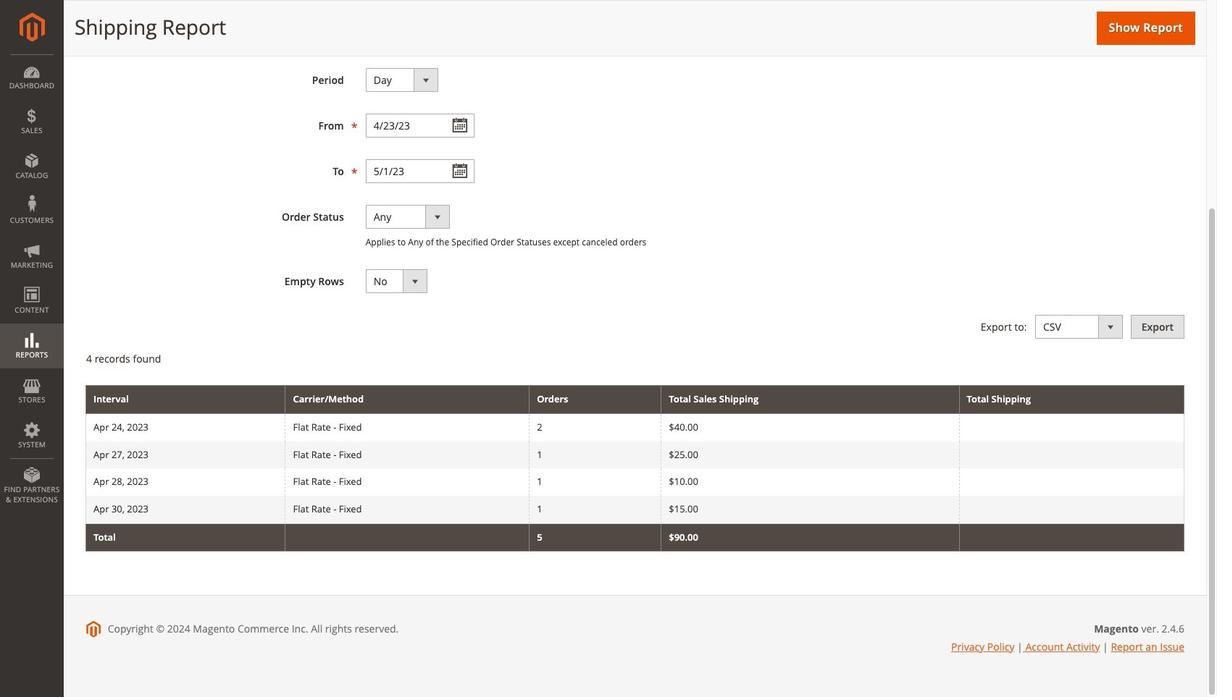 Task type: describe. For each thing, give the bounding box(es) containing it.
magento admin panel image
[[19, 12, 45, 42]]



Task type: locate. For each thing, give the bounding box(es) containing it.
menu bar
[[0, 54, 64, 512]]

None text field
[[366, 159, 474, 183]]

None text field
[[366, 114, 474, 138]]



